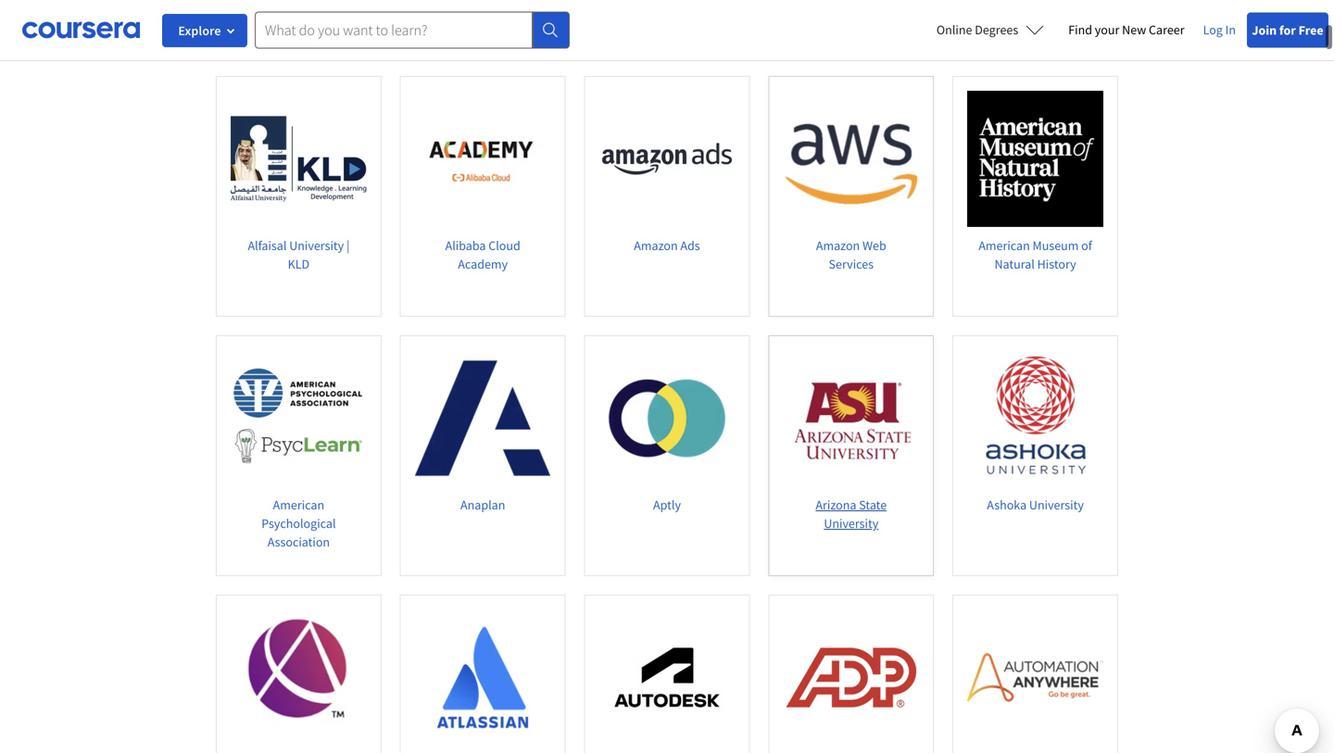 Task type: vqa. For each thing, say whether or not it's contained in the screenshot.
JOIN FOR FREE link
yes



Task type: describe. For each thing, give the bounding box(es) containing it.
kld
[[288, 254, 310, 271]]

aptly
[[654, 495, 681, 512]]

online degrees button
[[922, 9, 1060, 50]]

american museum of natural history
[[979, 235, 1093, 271]]

museum
[[1033, 235, 1079, 252]]

amazon ads
[[634, 235, 700, 252]]

online degrees
[[937, 21, 1019, 38]]

arizona
[[816, 495, 857, 512]]

alfaisal university | kld
[[248, 235, 350, 271]]

state
[[860, 495, 887, 512]]

amazon web services logo image
[[784, 89, 920, 225]]

career
[[1149, 21, 1185, 38]]

join
[[1253, 22, 1277, 38]]

american museum of natural history logo image
[[968, 89, 1104, 225]]

amazon for amazon ads
[[634, 235, 678, 252]]

university for alfaisal
[[289, 235, 344, 252]]

find your new career
[[1069, 21, 1185, 38]]

alibaba cloud academy logo image
[[415, 89, 551, 225]]

log in link
[[1194, 19, 1246, 41]]

web
[[863, 235, 887, 252]]

cloud
[[489, 235, 521, 252]]

amazon for amazon web services
[[817, 235, 860, 252]]

degrees
[[975, 21, 1019, 38]]

anaplan logo image
[[415, 349, 551, 485]]

american museum of natural history link
[[953, 74, 1119, 315]]

alfaisal university | kld link
[[216, 74, 382, 315]]

log
[[1204, 21, 1223, 38]]

online
[[937, 21, 973, 38]]

natural
[[995, 254, 1035, 271]]

What do you want to learn? text field
[[255, 12, 533, 49]]

coursera image
[[22, 15, 140, 45]]

join for free
[[1253, 22, 1324, 38]]

free
[[1299, 22, 1324, 38]]

amazon ads  logo image
[[599, 89, 736, 225]]

university for ashoka
[[1030, 495, 1084, 512]]

alfaisal
[[248, 235, 287, 252]]

find
[[1069, 21, 1093, 38]]

explore button
[[162, 14, 248, 47]]



Task type: locate. For each thing, give the bounding box(es) containing it.
aptly logo image
[[599, 349, 736, 485]]

anaplan
[[461, 495, 506, 512]]

american up the psychological in the bottom of the page
[[273, 495, 325, 512]]

american psychological association link
[[216, 334, 382, 575]]

american
[[979, 235, 1031, 252], [273, 495, 325, 512]]

american for american psychological association
[[273, 495, 325, 512]]

automation anywhere logo image
[[968, 608, 1104, 744]]

in
[[1226, 21, 1237, 38]]

arizona state university
[[816, 495, 887, 530]]

|
[[347, 235, 350, 252]]

amazon ads link
[[584, 74, 750, 315]]

ashoka
[[987, 495, 1027, 512]]

amazon web services link
[[769, 74, 935, 315]]

autodesk logo image
[[599, 608, 736, 744]]

history
[[1038, 254, 1077, 271]]

association of international certified professional accountants logo image
[[231, 608, 367, 744]]

alibaba cloud academy
[[446, 235, 521, 271]]

services
[[829, 254, 874, 271]]

psychological
[[262, 513, 336, 530]]

atlassian logo image
[[415, 608, 551, 744]]

ashoka university
[[987, 495, 1084, 512]]

alibaba cloud academy link
[[400, 74, 566, 315]]

arizona state university link
[[769, 334, 935, 575]]

your
[[1095, 21, 1120, 38]]

1 amazon from the left
[[634, 235, 678, 252]]

1 vertical spatial university
[[1030, 495, 1084, 512]]

1 vertical spatial american
[[273, 495, 325, 512]]

amazon
[[634, 235, 678, 252], [817, 235, 860, 252]]

university inside arizona state university
[[824, 513, 879, 530]]

university right ashoka
[[1030, 495, 1084, 512]]

amazon inside amazon web services
[[817, 235, 860, 252]]

for
[[1280, 22, 1297, 38]]

ashoka university logo image
[[968, 349, 1104, 485]]

1 horizontal spatial american
[[979, 235, 1031, 252]]

university down arizona
[[824, 513, 879, 530]]

None search field
[[255, 12, 570, 49]]

american psychological association
[[262, 495, 336, 549]]

0 vertical spatial university
[[289, 235, 344, 252]]

amazon up "services"
[[817, 235, 860, 252]]

american up natural
[[979, 235, 1031, 252]]

american psychological association logo image
[[231, 349, 367, 485]]

0 vertical spatial american
[[979, 235, 1031, 252]]

alfaisal university | kld logo image
[[231, 89, 367, 225]]

university
[[289, 235, 344, 252], [1030, 495, 1084, 512], [824, 513, 879, 530]]

1 horizontal spatial university
[[824, 513, 879, 530]]

of
[[1082, 235, 1093, 252]]

american inside american psychological association
[[273, 495, 325, 512]]

ashoka university link
[[953, 334, 1119, 575]]

1 horizontal spatial amazon
[[817, 235, 860, 252]]

explore
[[178, 22, 221, 39]]

amazon left ads
[[634, 235, 678, 252]]

ads
[[681, 235, 700, 252]]

university inside alfaisal university | kld
[[289, 235, 344, 252]]

american for american museum of natural history
[[979, 235, 1031, 252]]

alibaba
[[446, 235, 486, 252]]

0 horizontal spatial university
[[289, 235, 344, 252]]

log in
[[1204, 21, 1237, 38]]

amazon web services
[[817, 235, 887, 271]]

arizona state university logo image
[[784, 349, 920, 485]]

2 horizontal spatial university
[[1030, 495, 1084, 512]]

american inside american museum of natural history
[[979, 235, 1031, 252]]

anaplan link
[[400, 334, 566, 575]]

0 horizontal spatial amazon
[[634, 235, 678, 252]]

university up kld
[[289, 235, 344, 252]]

association
[[268, 532, 330, 549]]

join for free link
[[1248, 13, 1329, 48]]

new
[[1123, 21, 1147, 38]]

automatic data processing, inc. (adp) logo image
[[784, 608, 920, 744]]

aptly link
[[584, 334, 750, 575]]

find your new career link
[[1060, 19, 1194, 42]]

academy
[[458, 254, 508, 271]]

2 amazon from the left
[[817, 235, 860, 252]]

0 horizontal spatial american
[[273, 495, 325, 512]]

2 vertical spatial university
[[824, 513, 879, 530]]



